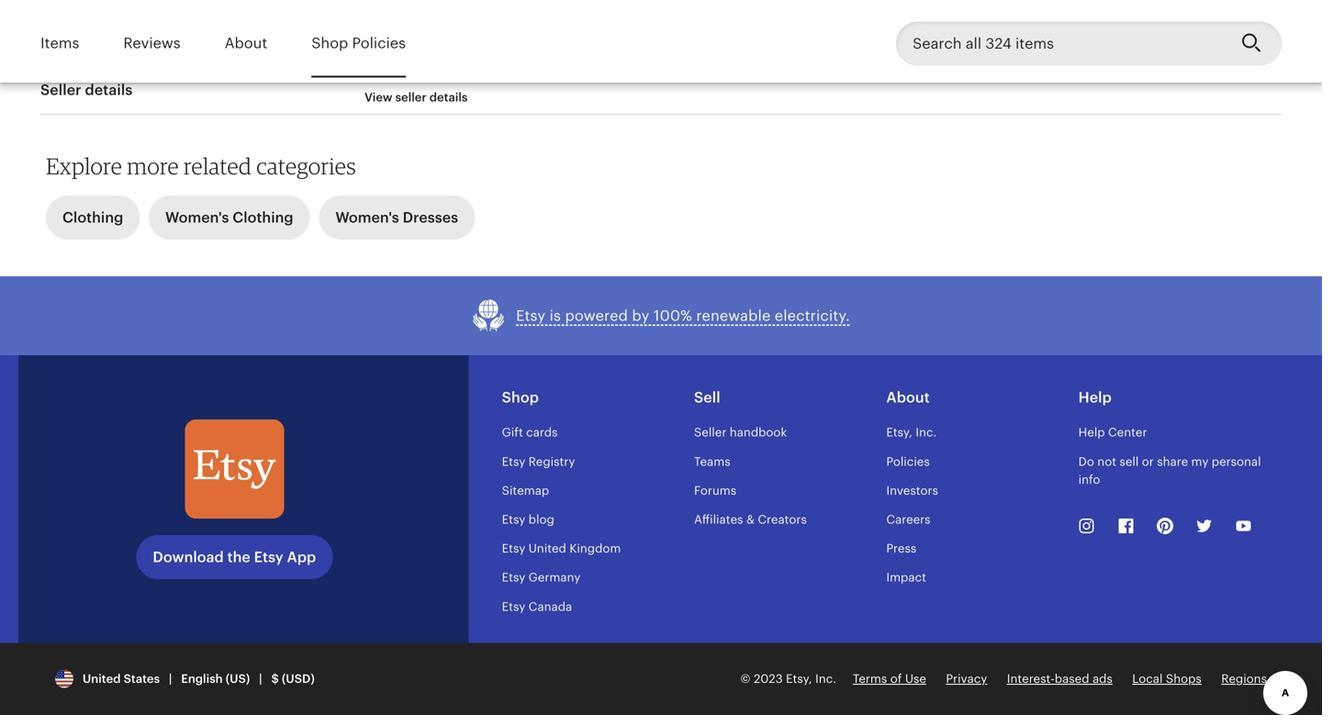 Task type: locate. For each thing, give the bounding box(es) containing it.
download the etsy app
[[153, 549, 316, 566]]

$
[[271, 672, 279, 686]]

view seller details link
[[351, 81, 482, 114]]

0 horizontal spatial clothing
[[62, 210, 123, 226]]

clothing down the categories
[[233, 210, 294, 226]]

details right seller
[[430, 90, 468, 104]]

0 horizontal spatial about
[[225, 35, 267, 51]]

2 women's from the left
[[336, 210, 399, 226]]

0 vertical spatial united
[[529, 542, 567, 556]]

etsy germany link
[[502, 571, 581, 585]]

or
[[1142, 455, 1154, 469]]

0 horizontal spatial seller
[[40, 82, 81, 98]]

do not sell or share my personal info link
[[1079, 455, 1262, 487]]

careers link
[[887, 513, 931, 527]]

1 women's from the left
[[165, 210, 229, 226]]

reviews link
[[123, 22, 181, 65]]

0 horizontal spatial policies
[[352, 35, 406, 51]]

0 vertical spatial inc.
[[916, 426, 937, 440]]

1 vertical spatial united
[[83, 672, 121, 686]]

do not sell or share my personal info
[[1079, 455, 1262, 487]]

inc. up policies link at the right of page
[[916, 426, 937, 440]]

0 vertical spatial etsy,
[[887, 426, 913, 440]]

terms
[[853, 672, 888, 686]]

reviews
[[123, 35, 181, 51]]

2023
[[754, 672, 783, 686]]

app
[[287, 549, 316, 566]]

clothing down explore
[[62, 210, 123, 226]]

0 horizontal spatial women's
[[165, 210, 229, 226]]

women's left dresses
[[336, 210, 399, 226]]

canada
[[529, 600, 572, 614]]

seller up 'teams'
[[694, 426, 727, 440]]

etsy left blog
[[502, 513, 526, 527]]

seller
[[40, 82, 81, 98], [694, 426, 727, 440]]

0 vertical spatial shop
[[312, 35, 348, 51]]

0 horizontal spatial inc.
[[816, 672, 837, 686]]

2 clothing from the left
[[233, 210, 294, 226]]

etsy inside etsy is powered by 100% renewable electricity. button
[[516, 308, 546, 324]]

etsy for etsy is powered by 100% renewable electricity.
[[516, 308, 546, 324]]

etsy up etsy canada link in the bottom of the page
[[502, 571, 526, 585]]

etsy for etsy canada
[[502, 600, 526, 614]]

1 horizontal spatial united
[[529, 542, 567, 556]]

united down blog
[[529, 542, 567, 556]]

seller down "items" link
[[40, 82, 81, 98]]

press
[[887, 542, 917, 556]]

(us)
[[226, 672, 250, 686]]

help up help center
[[1079, 390, 1112, 406]]

categories
[[257, 153, 356, 180]]

2 | from the left
[[259, 672, 262, 686]]

shop for shop policies
[[312, 35, 348, 51]]

clothing link
[[46, 190, 140, 240]]

handbook
[[730, 426, 787, 440]]

etsy, inc. link
[[887, 426, 937, 440]]

seller handbook
[[694, 426, 787, 440]]

clothing
[[62, 210, 123, 226], [233, 210, 294, 226]]

details down reviews link at the top
[[85, 82, 133, 98]]

more
[[127, 153, 179, 180]]

etsy for etsy blog
[[502, 513, 526, 527]]

0 horizontal spatial united
[[83, 672, 121, 686]]

personal
[[1212, 455, 1262, 469]]

etsy right the the
[[254, 549, 284, 566]]

0 horizontal spatial |
[[169, 672, 172, 686]]

0 vertical spatial seller
[[40, 82, 81, 98]]

share
[[1158, 455, 1189, 469]]

etsy for etsy united kingdom
[[502, 542, 526, 556]]

electricity.
[[775, 308, 850, 324]]

help up 'do'
[[1079, 426, 1106, 440]]

women's for women's clothing
[[165, 210, 229, 226]]

shop for shop
[[502, 390, 539, 406]]

affiliates & creators link
[[694, 513, 807, 527]]

shop
[[312, 35, 348, 51], [502, 390, 539, 406]]

1 horizontal spatial about
[[887, 390, 930, 406]]

etsy
[[516, 308, 546, 324], [502, 455, 526, 469], [502, 513, 526, 527], [502, 542, 526, 556], [254, 549, 284, 566], [502, 571, 526, 585], [502, 600, 526, 614]]

&
[[747, 513, 755, 527]]

0 vertical spatial help
[[1079, 390, 1112, 406]]

affiliates & creators
[[694, 513, 807, 527]]

1 vertical spatial help
[[1079, 426, 1106, 440]]

seller inside the "seller details view seller details"
[[40, 82, 81, 98]]

forums link
[[694, 484, 737, 498]]

women's clothing button
[[149, 196, 310, 240]]

policies link
[[887, 455, 930, 469]]

women's down explore more related categories
[[165, 210, 229, 226]]

view
[[365, 90, 393, 104]]

| right states
[[169, 672, 172, 686]]

gift cards
[[502, 426, 558, 440]]

help
[[1079, 390, 1112, 406], [1079, 426, 1106, 440]]

etsy blog link
[[502, 513, 555, 527]]

1 vertical spatial seller
[[694, 426, 727, 440]]

1 horizontal spatial seller
[[694, 426, 727, 440]]

united right us icon
[[83, 672, 121, 686]]

1 help from the top
[[1079, 390, 1112, 406]]

1 horizontal spatial policies
[[887, 455, 930, 469]]

0 horizontal spatial shop
[[312, 35, 348, 51]]

women's for women's dresses
[[336, 210, 399, 226]]

teams link
[[694, 455, 731, 469]]

etsy is powered by 100% renewable electricity. button
[[472, 299, 850, 334]]

1 vertical spatial about
[[887, 390, 930, 406]]

women's
[[165, 210, 229, 226], [336, 210, 399, 226]]

explore
[[46, 153, 122, 180]]

clothing button
[[46, 196, 140, 240]]

1 horizontal spatial |
[[259, 672, 262, 686]]

policies down etsy, inc. link at the bottom right
[[887, 455, 930, 469]]

| left $
[[259, 672, 262, 686]]

1 vertical spatial shop
[[502, 390, 539, 406]]

policies
[[352, 35, 406, 51], [887, 455, 930, 469]]

dresses
[[403, 210, 458, 226]]

1 vertical spatial inc.
[[816, 672, 837, 686]]

use
[[906, 672, 927, 686]]

teams
[[694, 455, 731, 469]]

etsy, up policies link at the right of page
[[887, 426, 913, 440]]

etsy left is
[[516, 308, 546, 324]]

etsy down gift
[[502, 455, 526, 469]]

details
[[85, 82, 133, 98], [430, 90, 468, 104]]

etsy,
[[887, 426, 913, 440], [786, 672, 812, 686]]

etsy registry link
[[502, 455, 575, 469]]

gift cards link
[[502, 426, 558, 440]]

0 horizontal spatial etsy,
[[786, 672, 812, 686]]

etsy registry
[[502, 455, 575, 469]]

states
[[124, 672, 160, 686]]

|
[[169, 672, 172, 686], [259, 672, 262, 686]]

about up etsy, inc. link at the bottom right
[[887, 390, 930, 406]]

sell
[[1120, 455, 1139, 469]]

shop right about link
[[312, 35, 348, 51]]

1 horizontal spatial women's
[[336, 210, 399, 226]]

0 vertical spatial policies
[[352, 35, 406, 51]]

terms of use
[[853, 672, 927, 686]]

1 horizontal spatial shop
[[502, 390, 539, 406]]

2 help from the top
[[1079, 426, 1106, 440]]

privacy link
[[946, 672, 988, 686]]

items
[[40, 35, 79, 51]]

1 clothing from the left
[[62, 210, 123, 226]]

Search all 324 items text field
[[896, 21, 1227, 65]]

etsy down etsy blog link
[[502, 542, 526, 556]]

1 horizontal spatial clothing
[[233, 210, 294, 226]]

1 vertical spatial policies
[[887, 455, 930, 469]]

etsy inside download the etsy app link
[[254, 549, 284, 566]]

germany
[[529, 571, 581, 585]]

policies up view
[[352, 35, 406, 51]]

about link
[[225, 22, 267, 65]]

etsy left canada
[[502, 600, 526, 614]]

1 vertical spatial etsy,
[[786, 672, 812, 686]]

interest-based ads link
[[1007, 672, 1113, 686]]

etsy, right 2023
[[786, 672, 812, 686]]

0 horizontal spatial details
[[85, 82, 133, 98]]

not
[[1098, 455, 1117, 469]]

about up the "seller details view seller details"
[[225, 35, 267, 51]]

shop policies link
[[312, 22, 406, 65]]

© 2023 etsy, inc.
[[741, 672, 837, 686]]

shop up gift
[[502, 390, 539, 406]]

seller for details
[[40, 82, 81, 98]]

sitemap
[[502, 484, 549, 498]]

inc. left the terms
[[816, 672, 837, 686]]



Task type: vqa. For each thing, say whether or not it's contained in the screenshot.
of
yes



Task type: describe. For each thing, give the bounding box(es) containing it.
etsy for etsy germany
[[502, 571, 526, 585]]

etsy united kingdom link
[[502, 542, 621, 556]]

etsy, inc.
[[887, 426, 937, 440]]

local shops link
[[1133, 672, 1202, 686]]

center
[[1109, 426, 1148, 440]]

gift
[[502, 426, 523, 440]]

seller handbook link
[[694, 426, 787, 440]]

etsy canada
[[502, 600, 572, 614]]

help for help center
[[1079, 426, 1106, 440]]

etsy for etsy registry
[[502, 455, 526, 469]]

regions button
[[1222, 671, 1268, 688]]

help for help
[[1079, 390, 1112, 406]]

seller details view seller details
[[40, 82, 468, 104]]

creators
[[758, 513, 807, 527]]

1 horizontal spatial details
[[430, 90, 468, 104]]

info
[[1079, 473, 1101, 487]]

english
[[181, 672, 223, 686]]

1 horizontal spatial etsy,
[[887, 426, 913, 440]]

interest-
[[1007, 672, 1055, 686]]

press link
[[887, 542, 917, 556]]

regions
[[1222, 672, 1268, 686]]

powered
[[565, 308, 628, 324]]

100%
[[654, 308, 693, 324]]

kingdom
[[570, 542, 621, 556]]

is
[[550, 308, 561, 324]]

women's clothing
[[165, 210, 294, 226]]

by
[[632, 308, 650, 324]]

etsy is powered by 100% renewable electricity.
[[516, 308, 850, 324]]

investors link
[[887, 484, 939, 498]]

©
[[741, 672, 751, 686]]

terms of use link
[[853, 672, 927, 686]]

sell
[[694, 390, 721, 406]]

my
[[1192, 455, 1209, 469]]

women's clothing link
[[149, 190, 310, 240]]

the
[[227, 549, 251, 566]]

etsy united kingdom
[[502, 542, 621, 556]]

sitemap link
[[502, 484, 549, 498]]

careers
[[887, 513, 931, 527]]

impact
[[887, 571, 927, 585]]

investors
[[887, 484, 939, 498]]

local
[[1133, 672, 1163, 686]]

united states   |   english (us)   |   $ (usd)
[[76, 672, 315, 686]]

cards
[[526, 426, 558, 440]]

seller for handbook
[[694, 426, 727, 440]]

shop policies
[[312, 35, 406, 51]]

help center
[[1079, 426, 1148, 440]]

women's dresses button
[[319, 196, 475, 240]]

local shops
[[1133, 672, 1202, 686]]

download the etsy app link
[[136, 535, 333, 579]]

of
[[891, 672, 902, 686]]

0 vertical spatial about
[[225, 35, 267, 51]]

etsy canada link
[[502, 600, 572, 614]]

blog
[[529, 513, 555, 527]]

1 horizontal spatial inc.
[[916, 426, 937, 440]]

etsy germany
[[502, 571, 581, 585]]

(usd)
[[282, 672, 315, 686]]

related
[[184, 153, 252, 180]]

1 | from the left
[[169, 672, 172, 686]]

ads
[[1093, 672, 1113, 686]]

do
[[1079, 455, 1095, 469]]

seller
[[396, 90, 427, 104]]

us image
[[55, 670, 73, 688]]

affiliates
[[694, 513, 744, 527]]

impact link
[[887, 571, 927, 585]]

download
[[153, 549, 224, 566]]

women's dresses link
[[319, 190, 475, 240]]

explore more related categories
[[46, 153, 356, 180]]

registry
[[529, 455, 575, 469]]

based
[[1055, 672, 1090, 686]]

privacy
[[946, 672, 988, 686]]



